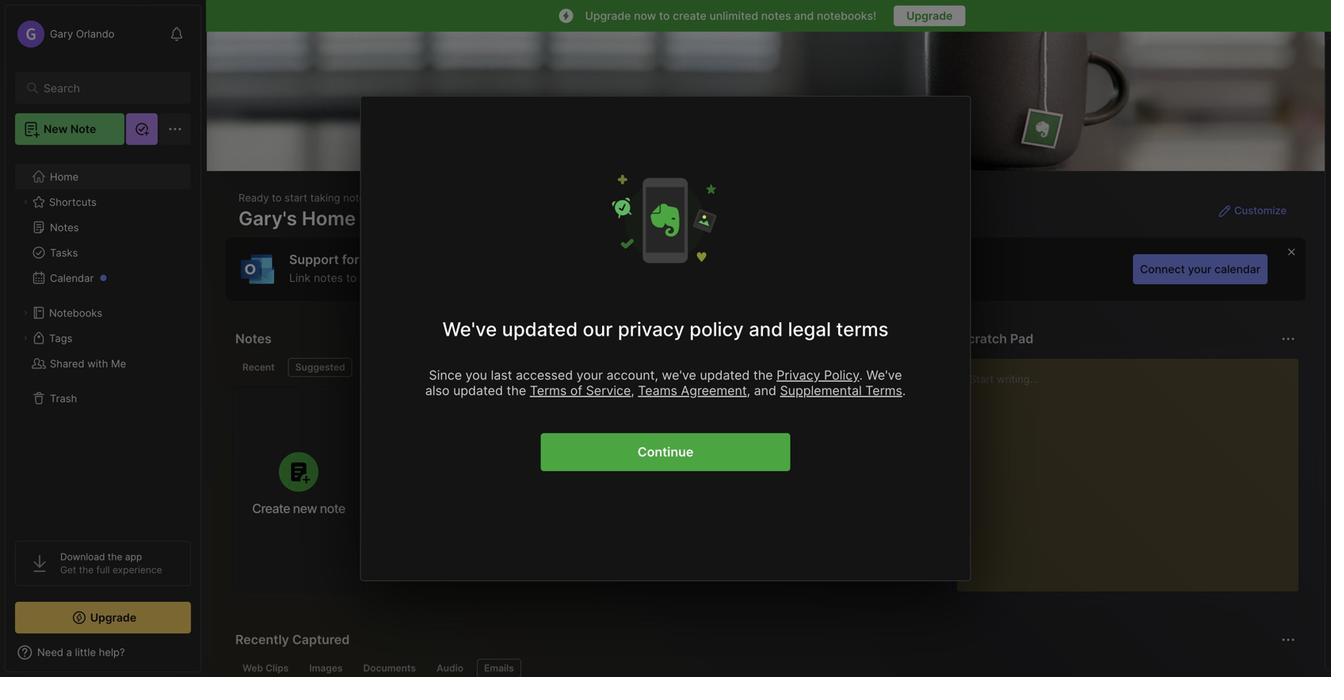 Task type: locate. For each thing, give the bounding box(es) containing it.
start
[[285, 192, 308, 204]]

2 tab list from the top
[[235, 660, 1294, 678]]

1 horizontal spatial notes
[[235, 331, 272, 347]]

0 vertical spatial tab list
[[235, 358, 932, 377]]

0 horizontal spatial to
[[272, 192, 282, 204]]

Search text field
[[44, 81, 170, 96]]

to left "start" at the top
[[272, 192, 282, 204]]

scratch pad button
[[957, 327, 1037, 352]]

home down taking
[[302, 207, 356, 230]]

teams
[[638, 383, 678, 399]]

1 vertical spatial notes
[[235, 331, 272, 347]]

notes up tasks
[[50, 221, 79, 234]]

create new note button
[[232, 387, 366, 593]]

now
[[634, 9, 657, 23]]

privacy
[[618, 318, 685, 341]]

you
[[466, 368, 488, 383]]

connect your calendar button
[[1134, 255, 1269, 285]]

trash link
[[15, 386, 190, 411]]

1 horizontal spatial upgrade
[[586, 9, 631, 23]]

0 horizontal spatial ,
[[631, 383, 635, 399]]

tab list
[[235, 358, 932, 377], [235, 660, 1294, 678]]

1 vertical spatial we've
[[867, 368, 903, 383]]

to right "now"
[[660, 9, 670, 23]]

terms
[[837, 318, 889, 341]]

upgrade
[[586, 9, 631, 23], [907, 9, 953, 23], [90, 612, 137, 625]]

1 vertical spatial your
[[577, 368, 603, 383]]

None search field
[[44, 78, 170, 98]]

upgrade button
[[15, 603, 191, 634]]

, left privacy
[[747, 383, 751, 399]]

2 horizontal spatial calendar
[[1215, 263, 1261, 276]]

updated
[[502, 318, 578, 341], [700, 368, 750, 383], [453, 383, 503, 399]]

notes down support
[[314, 272, 343, 285]]

calendar inside "button"
[[1215, 263, 1261, 276]]

we've updated our privacy policy and legal terms
[[443, 318, 889, 341]]

.
[[860, 368, 863, 383], [903, 383, 906, 399]]

your right connect
[[1189, 263, 1212, 276]]

notes
[[762, 9, 792, 23], [314, 272, 343, 285]]

home link
[[15, 164, 191, 189]]

terms right policy
[[866, 383, 903, 399]]

connect
[[1141, 263, 1186, 276]]

we've inside . we've also updated the
[[867, 368, 903, 383]]

notes inside button
[[235, 331, 272, 347]]

0 horizontal spatial notes
[[314, 272, 343, 285]]

and
[[795, 9, 814, 23], [749, 318, 783, 341], [755, 383, 777, 399]]

terms
[[530, 383, 567, 399], [866, 383, 903, 399]]

with
[[87, 358, 108, 370]]

. down "terms"
[[860, 368, 863, 383]]

create
[[252, 501, 290, 517]]

your inside "button"
[[1189, 263, 1212, 276]]

1 horizontal spatial to
[[346, 272, 357, 285]]

notes
[[50, 221, 79, 234], [235, 331, 272, 347]]

tree containing home
[[6, 155, 201, 527]]

we've up you
[[443, 318, 497, 341]]

calendar down outlook at left
[[360, 272, 405, 285]]

and left privacy
[[755, 383, 777, 399]]

suggested
[[296, 362, 345, 373]]

1 vertical spatial to
[[272, 192, 282, 204]]

0 horizontal spatial notes
[[50, 221, 79, 234]]

our
[[583, 318, 613, 341]]

and left legal
[[749, 318, 783, 341]]

1 vertical spatial and
[[749, 318, 783, 341]]

support for outlook calendar is here! link notes to calendar events.
[[289, 252, 516, 285]]

web clips tab
[[235, 660, 296, 678]]

0 vertical spatial your
[[1189, 263, 1212, 276]]

your
[[1189, 263, 1212, 276], [577, 368, 603, 383]]

terms left of
[[530, 383, 567, 399]]

1 vertical spatial home
[[302, 207, 356, 230]]

tree
[[6, 155, 201, 527]]

tree inside main element
[[6, 155, 201, 527]]

trash
[[50, 393, 77, 405]]

1 horizontal spatial notes
[[762, 9, 792, 23]]

customize button
[[1211, 198, 1294, 224]]

web clips
[[243, 663, 289, 675]]

0 horizontal spatial we've
[[443, 318, 497, 341]]

2 horizontal spatial upgrade
[[907, 9, 953, 23]]

shared
[[50, 358, 84, 370]]

1 horizontal spatial your
[[1189, 263, 1212, 276]]

pad
[[1011, 331, 1034, 347]]

. we've also updated the
[[426, 368, 903, 399]]

supplemental terms link
[[781, 383, 903, 399]]

connect your calendar
[[1141, 263, 1261, 276]]

download
[[60, 552, 105, 563]]

notes button
[[232, 327, 275, 352]]

updated up accessed
[[502, 318, 578, 341]]

me
[[111, 358, 126, 370]]

updated inside . we've also updated the
[[453, 383, 503, 399]]

0 horizontal spatial calendar
[[360, 272, 405, 285]]

to down for
[[346, 272, 357, 285]]

notes up recent
[[235, 331, 272, 347]]

create
[[673, 9, 707, 23]]

0 horizontal spatial terms
[[530, 383, 567, 399]]

here!
[[484, 252, 516, 268]]

continue
[[638, 445, 694, 460]]

updated right we've
[[700, 368, 750, 383]]

, left teams
[[631, 383, 635, 399]]

2 terms from the left
[[866, 383, 903, 399]]

get
[[60, 565, 76, 576]]

upgrade button
[[894, 6, 966, 26]]

0 horizontal spatial upgrade
[[90, 612, 137, 625]]

policy
[[825, 368, 860, 383]]

,
[[631, 383, 635, 399], [747, 383, 751, 399]]

1 horizontal spatial ,
[[747, 383, 751, 399]]

1 tab list from the top
[[235, 358, 932, 377]]

ready
[[239, 192, 269, 204]]

tab list containing recent
[[235, 358, 932, 377]]

shortcuts button
[[15, 189, 190, 215]]

upgrade inside button
[[907, 9, 953, 23]]

2 horizontal spatial to
[[660, 9, 670, 23]]

1 horizontal spatial we've
[[867, 368, 903, 383]]

2 vertical spatial to
[[346, 272, 357, 285]]

the right you
[[507, 383, 527, 399]]

upgrade for upgrade button
[[907, 9, 953, 23]]

calendar up events.
[[414, 252, 468, 268]]

and left notebooks!
[[795, 9, 814, 23]]

documents
[[364, 663, 416, 675]]

main element
[[0, 0, 206, 678]]

0 horizontal spatial home
[[50, 171, 79, 183]]

0 horizontal spatial .
[[860, 368, 863, 383]]

notes?
[[343, 192, 376, 204]]

. right policy
[[903, 383, 906, 399]]

account,
[[607, 368, 659, 383]]

updated right also
[[453, 383, 503, 399]]

0 vertical spatial home
[[50, 171, 79, 183]]

audio tab
[[430, 660, 471, 678]]

1 horizontal spatial home
[[302, 207, 356, 230]]

notes right "unlimited"
[[762, 9, 792, 23]]

0 vertical spatial notes
[[50, 221, 79, 234]]

we've right policy
[[867, 368, 903, 383]]

tab list containing web clips
[[235, 660, 1294, 678]]

1 horizontal spatial terms
[[866, 383, 903, 399]]

calendar down customize button
[[1215, 263, 1261, 276]]

1 vertical spatial notes
[[314, 272, 343, 285]]

home up shortcuts
[[50, 171, 79, 183]]

policy
[[690, 318, 744, 341]]

app
[[125, 552, 142, 563]]

0 horizontal spatial your
[[577, 368, 603, 383]]

. inside . we've also updated the
[[860, 368, 863, 383]]

your left account,
[[577, 368, 603, 383]]

emails tab
[[477, 660, 521, 678]]

1 vertical spatial tab list
[[235, 660, 1294, 678]]

clips
[[266, 663, 289, 675]]



Task type: describe. For each thing, give the bounding box(es) containing it.
legal
[[788, 318, 832, 341]]

2 vertical spatial and
[[755, 383, 777, 399]]

tasks button
[[15, 240, 190, 266]]

shared with me link
[[15, 351, 190, 377]]

experience
[[113, 565, 162, 576]]

1 , from the left
[[631, 383, 635, 399]]

none search field inside main element
[[44, 78, 170, 98]]

gary's
[[239, 207, 297, 230]]

scratch
[[960, 331, 1008, 347]]

1 horizontal spatial calendar
[[414, 252, 468, 268]]

expand tags image
[[21, 334, 30, 343]]

also
[[426, 383, 450, 399]]

notebooks!
[[817, 9, 877, 23]]

1 horizontal spatial .
[[903, 383, 906, 399]]

to inside ready to start taking notes? gary's home
[[272, 192, 282, 204]]

emails
[[484, 663, 514, 675]]

download the app get the full experience
[[60, 552, 162, 576]]

is
[[471, 252, 481, 268]]

captured
[[292, 633, 350, 648]]

support
[[289, 252, 339, 268]]

notebooks link
[[15, 300, 190, 326]]

customize
[[1235, 205, 1288, 217]]

new
[[44, 122, 68, 136]]

notebooks
[[49, 307, 102, 319]]

new
[[293, 501, 317, 517]]

tags button
[[15, 326, 190, 351]]

home inside "link"
[[50, 171, 79, 183]]

recent
[[243, 362, 275, 373]]

the up full
[[108, 552, 123, 563]]

upgrade inside popup button
[[90, 612, 137, 625]]

calendar
[[50, 272, 94, 284]]

Start writing… text field
[[970, 359, 1299, 580]]

0 vertical spatial notes
[[762, 9, 792, 23]]

recently
[[235, 633, 289, 648]]

notes inside "tree"
[[50, 221, 79, 234]]

since
[[429, 368, 462, 383]]

recently captured button
[[232, 628, 353, 653]]

privacy
[[777, 368, 821, 383]]

service
[[586, 383, 631, 399]]

images
[[309, 663, 343, 675]]

calendar button
[[15, 266, 190, 291]]

taking
[[311, 192, 340, 204]]

0 vertical spatial we've
[[443, 318, 497, 341]]

last
[[491, 368, 513, 383]]

shared with me
[[50, 358, 126, 370]]

continue button
[[541, 434, 791, 472]]

scratch pad
[[960, 331, 1034, 347]]

full
[[96, 565, 110, 576]]

recent tab
[[235, 358, 282, 377]]

note
[[70, 122, 96, 136]]

audio
[[437, 663, 464, 675]]

privacy policy link
[[777, 368, 860, 383]]

expand notebooks image
[[21, 308, 30, 318]]

terms of service , teams agreement , and supplemental terms .
[[530, 383, 906, 399]]

unlimited
[[710, 9, 759, 23]]

of
[[571, 383, 583, 399]]

suggested tab
[[288, 358, 353, 377]]

recently captured
[[235, 633, 350, 648]]

shortcuts
[[49, 196, 97, 208]]

0 vertical spatial to
[[660, 9, 670, 23]]

create new note
[[252, 501, 345, 517]]

tags
[[49, 332, 72, 345]]

terms of service link
[[530, 383, 631, 399]]

notes link
[[15, 215, 190, 240]]

home inside ready to start taking notes? gary's home
[[302, 207, 356, 230]]

0 vertical spatial and
[[795, 9, 814, 23]]

ready to start taking notes? gary's home
[[239, 192, 376, 230]]

new note
[[44, 122, 96, 136]]

to inside support for outlook calendar is here! link notes to calendar events.
[[346, 272, 357, 285]]

link
[[289, 272, 311, 285]]

we've
[[662, 368, 697, 383]]

documents tab
[[356, 660, 423, 678]]

web
[[243, 663, 263, 675]]

note
[[320, 501, 345, 517]]

the inside . we've also updated the
[[507, 383, 527, 399]]

supplemental
[[781, 383, 862, 399]]

notes inside support for outlook calendar is here! link notes to calendar events.
[[314, 272, 343, 285]]

accessed
[[516, 368, 573, 383]]

teams agreement link
[[638, 383, 747, 399]]

outlook
[[363, 252, 411, 268]]

images tab
[[302, 660, 350, 678]]

tasks
[[50, 247, 78, 259]]

the down download
[[79, 565, 94, 576]]

the left privacy
[[754, 368, 774, 383]]

upgrade now to create unlimited notes and notebooks!
[[586, 9, 877, 23]]

1 terms from the left
[[530, 383, 567, 399]]

events.
[[409, 272, 447, 285]]

for
[[342, 252, 360, 268]]

2 , from the left
[[747, 383, 751, 399]]

upgrade for upgrade now to create unlimited notes and notebooks!
[[586, 9, 631, 23]]

agreement
[[681, 383, 747, 399]]



Task type: vqa. For each thing, say whether or not it's contained in the screenshot.
middle to
yes



